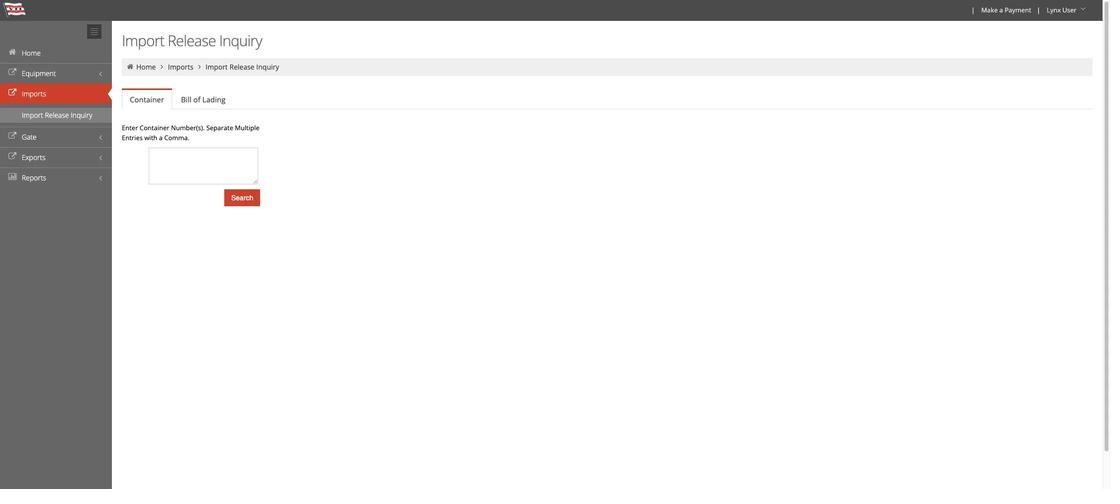 Task type: vqa. For each thing, say whether or not it's contained in the screenshot.
the bottom for
no



Task type: describe. For each thing, give the bounding box(es) containing it.
2 vertical spatial release
[[45, 110, 69, 120]]

1 horizontal spatial import
[[122, 30, 164, 51]]

exports
[[22, 153, 46, 162]]

0 horizontal spatial home
[[22, 48, 41, 58]]

bar chart image
[[7, 174, 17, 181]]

bill of lading
[[181, 95, 225, 104]]

reports link
[[0, 168, 112, 188]]

separate
[[206, 123, 233, 132]]

make
[[981, 5, 998, 14]]

with
[[144, 133, 157, 142]]

search
[[231, 194, 253, 202]]

2 vertical spatial import
[[22, 110, 43, 120]]

angle right image
[[195, 63, 204, 70]]

1 vertical spatial import release inquiry
[[206, 62, 279, 72]]

bill
[[181, 95, 191, 104]]

of
[[193, 95, 200, 104]]

payment
[[1005, 5, 1031, 14]]

external link image for imports
[[7, 90, 17, 96]]

0 vertical spatial inquiry
[[219, 30, 262, 51]]

enter container number(s).  separate multiple entries with a comma.
[[122, 123, 260, 142]]

search button
[[224, 190, 260, 206]]

0 vertical spatial container
[[130, 95, 164, 104]]

1 vertical spatial imports
[[22, 89, 46, 98]]

1 | from the left
[[971, 5, 975, 14]]

1 horizontal spatial imports
[[168, 62, 193, 72]]

equipment
[[22, 69, 56, 78]]

0 vertical spatial import release inquiry
[[122, 30, 262, 51]]

0 vertical spatial release
[[168, 30, 216, 51]]

0 vertical spatial a
[[1000, 5, 1003, 14]]



Task type: locate. For each thing, give the bounding box(es) containing it.
None text field
[[149, 148, 258, 185]]

home link left angle right image
[[136, 62, 156, 72]]

container up with on the left top of the page
[[140, 123, 169, 132]]

0 horizontal spatial import
[[22, 110, 43, 120]]

1 vertical spatial release
[[230, 62, 255, 72]]

0 horizontal spatial |
[[971, 5, 975, 14]]

external link image
[[7, 69, 17, 76], [7, 90, 17, 96]]

inquiry
[[219, 30, 262, 51], [256, 62, 279, 72], [71, 110, 92, 120]]

import release inquiry up gate link
[[22, 110, 92, 120]]

1 vertical spatial a
[[159, 133, 163, 142]]

0 vertical spatial external link image
[[7, 133, 17, 140]]

lading
[[202, 95, 225, 104]]

gate
[[22, 132, 37, 142]]

1 horizontal spatial a
[[1000, 5, 1003, 14]]

1 vertical spatial import
[[206, 62, 228, 72]]

import release inquiry right angle right icon
[[206, 62, 279, 72]]

import release inquiry
[[122, 30, 262, 51], [206, 62, 279, 72], [22, 110, 92, 120]]

| left lynx
[[1037, 5, 1041, 14]]

import release inquiry link right angle right icon
[[206, 62, 279, 72]]

external link image inside gate link
[[7, 133, 17, 140]]

1 horizontal spatial imports link
[[168, 62, 193, 72]]

container
[[130, 95, 164, 104], [140, 123, 169, 132]]

0 vertical spatial home
[[22, 48, 41, 58]]

number(s).
[[171, 123, 205, 132]]

1 vertical spatial external link image
[[7, 153, 17, 160]]

2 horizontal spatial release
[[230, 62, 255, 72]]

1 horizontal spatial home link
[[136, 62, 156, 72]]

2 external link image from the top
[[7, 90, 17, 96]]

external link image inside imports link
[[7, 90, 17, 96]]

external link image
[[7, 133, 17, 140], [7, 153, 17, 160]]

a
[[1000, 5, 1003, 14], [159, 133, 163, 142]]

container up enter
[[130, 95, 164, 104]]

a inside enter container number(s).  separate multiple entries with a comma.
[[159, 133, 163, 142]]

release right angle right icon
[[230, 62, 255, 72]]

home image
[[126, 63, 135, 70]]

1 vertical spatial inquiry
[[256, 62, 279, 72]]

container link
[[122, 90, 172, 109]]

imports
[[168, 62, 193, 72], [22, 89, 46, 98]]

0 horizontal spatial imports
[[22, 89, 46, 98]]

multiple
[[235, 123, 260, 132]]

1 vertical spatial import release inquiry link
[[0, 108, 112, 123]]

external link image for gate
[[7, 133, 17, 140]]

enter
[[122, 123, 138, 132]]

imports link down 'equipment'
[[0, 84, 112, 104]]

1 vertical spatial container
[[140, 123, 169, 132]]

a right with on the left top of the page
[[159, 133, 163, 142]]

release up gate link
[[45, 110, 69, 120]]

2 horizontal spatial import
[[206, 62, 228, 72]]

import up 'gate'
[[22, 110, 43, 120]]

lynx
[[1047, 5, 1061, 14]]

lynx user
[[1047, 5, 1077, 14]]

a right make
[[1000, 5, 1003, 14]]

import right angle right icon
[[206, 62, 228, 72]]

0 vertical spatial imports link
[[168, 62, 193, 72]]

lynx user link
[[1043, 0, 1092, 21]]

2 vertical spatial import release inquiry
[[22, 110, 92, 120]]

gate link
[[0, 127, 112, 147]]

external link image left 'gate'
[[7, 133, 17, 140]]

external link image up bar chart image
[[7, 153, 17, 160]]

1 external link image from the top
[[7, 69, 17, 76]]

import
[[122, 30, 164, 51], [206, 62, 228, 72], [22, 110, 43, 120]]

import release inquiry link up gate link
[[0, 108, 112, 123]]

home left angle right image
[[136, 62, 156, 72]]

0 horizontal spatial import release inquiry link
[[0, 108, 112, 123]]

0 horizontal spatial imports link
[[0, 84, 112, 104]]

0 vertical spatial external link image
[[7, 69, 17, 76]]

import release inquiry link
[[206, 62, 279, 72], [0, 108, 112, 123]]

0 vertical spatial import release inquiry link
[[206, 62, 279, 72]]

1 external link image from the top
[[7, 133, 17, 140]]

2 vertical spatial inquiry
[[71, 110, 92, 120]]

angle right image
[[158, 63, 166, 70]]

make a payment link
[[977, 0, 1035, 21]]

external link image inside equipment link
[[7, 69, 17, 76]]

external link image for equipment
[[7, 69, 17, 76]]

| left make
[[971, 5, 975, 14]]

|
[[971, 5, 975, 14], [1037, 5, 1041, 14]]

0 horizontal spatial a
[[159, 133, 163, 142]]

user
[[1063, 5, 1077, 14]]

equipment link
[[0, 63, 112, 84]]

comma.
[[164, 133, 189, 142]]

home image
[[7, 49, 17, 56]]

home link up 'equipment'
[[0, 43, 112, 63]]

0 horizontal spatial home link
[[0, 43, 112, 63]]

import up home image
[[122, 30, 164, 51]]

2 | from the left
[[1037, 5, 1041, 14]]

import release inquiry up angle right icon
[[122, 30, 262, 51]]

home right home icon
[[22, 48, 41, 58]]

imports left angle right icon
[[168, 62, 193, 72]]

reports
[[22, 173, 46, 183]]

1 vertical spatial home
[[136, 62, 156, 72]]

make a payment
[[981, 5, 1031, 14]]

imports link left angle right icon
[[168, 62, 193, 72]]

1 vertical spatial external link image
[[7, 90, 17, 96]]

home link
[[0, 43, 112, 63], [136, 62, 156, 72]]

angle down image
[[1078, 5, 1088, 12]]

exports link
[[0, 147, 112, 168]]

entries
[[122, 133, 143, 142]]

2 external link image from the top
[[7, 153, 17, 160]]

1 horizontal spatial |
[[1037, 5, 1041, 14]]

0 horizontal spatial release
[[45, 110, 69, 120]]

0 vertical spatial import
[[122, 30, 164, 51]]

external link image inside exports link
[[7, 153, 17, 160]]

container inside enter container number(s).  separate multiple entries with a comma.
[[140, 123, 169, 132]]

home
[[22, 48, 41, 58], [136, 62, 156, 72]]

external link image for exports
[[7, 153, 17, 160]]

1 horizontal spatial home
[[136, 62, 156, 72]]

imports down 'equipment'
[[22, 89, 46, 98]]

1 vertical spatial imports link
[[0, 84, 112, 104]]

imports link
[[168, 62, 193, 72], [0, 84, 112, 104]]

release up angle right icon
[[168, 30, 216, 51]]

1 horizontal spatial import release inquiry link
[[206, 62, 279, 72]]

0 vertical spatial imports
[[168, 62, 193, 72]]

bill of lading link
[[173, 90, 233, 109]]

release
[[168, 30, 216, 51], [230, 62, 255, 72], [45, 110, 69, 120]]

1 horizontal spatial release
[[168, 30, 216, 51]]



